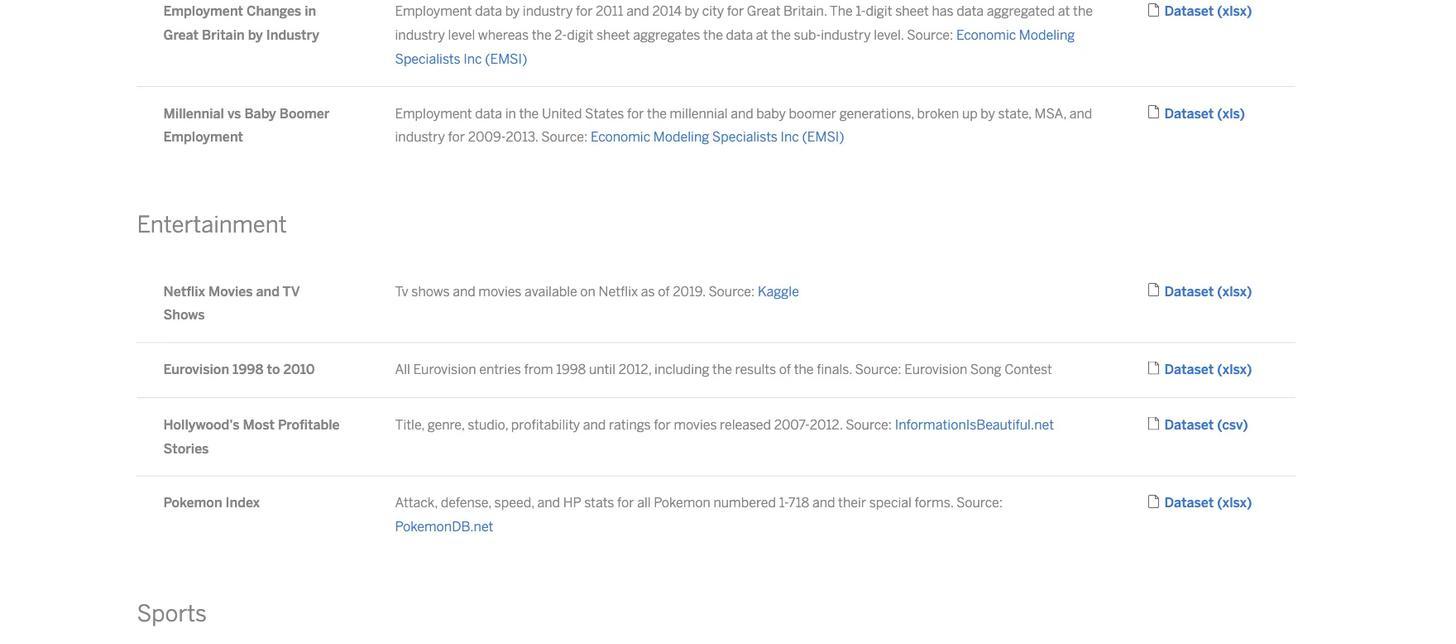 Task type: vqa. For each thing, say whether or not it's contained in the screenshot.
the left Pokemon
yes



Task type: describe. For each thing, give the bounding box(es) containing it.
dataset ( xls )
[[1165, 105, 1246, 121]]

hollywood's
[[163, 417, 240, 433]]

dataset ( xlsx ) for employment data by industry for 2011 and 2014 by city for great britain. the 1-digit sheet has data aggregated at the industry level whereas the 2-digit sheet aggregates the data at the sub-industry level. source:
[[1165, 3, 1253, 19]]

xls
[[1223, 105, 1241, 121]]

dataset for employment data in the united states for the millennial and baby boomer generations, broken up by state, msa, and industry for 2009-2013. source:
[[1165, 105, 1215, 121]]

title,
[[395, 417, 425, 433]]

0 vertical spatial movies
[[479, 283, 522, 299]]

for right states on the top
[[627, 105, 644, 121]]

csv
[[1223, 417, 1244, 433]]

2009-
[[468, 129, 506, 145]]

0 vertical spatial sheet
[[896, 3, 930, 19]]

( for employment data by industry for 2011 and 2014 by city for great britain. the 1-digit sheet has data aggregated at the industry level whereas the 2-digit sheet aggregates the data at the sub-industry level. source:
[[1218, 3, 1223, 19]]

( for all eurovision entries from 1998 until 2012, including the results of the finals. source: eurovision song contest
[[1218, 362, 1223, 377]]

attack, defense, speed, and hp stats for all pokemon numbered 1-718 and their special forms. source: pokemondb.net
[[395, 495, 1003, 535]]

data inside employment data in the united states for the millennial and baby boomer generations, broken up by state, msa, and industry for 2009-2013. source:
[[475, 105, 503, 121]]

1 vertical spatial at
[[757, 27, 769, 43]]

and right 'shows'
[[453, 283, 476, 299]]

on
[[581, 283, 596, 299]]

pokemon index
[[163, 495, 260, 511]]

released
[[720, 417, 772, 433]]

industry down the
[[821, 27, 871, 43]]

shows
[[412, 283, 450, 299]]

3 eurovision from the left
[[905, 362, 968, 377]]

up
[[963, 105, 978, 121]]

by inside employment changes in great britain by industry
[[248, 27, 263, 43]]

whereas
[[478, 27, 529, 43]]

industry inside employment data in the united states for the millennial and baby boomer generations, broken up by state, msa, and industry for 2009-2013. source:
[[395, 129, 445, 145]]

for left 2009-
[[448, 129, 465, 145]]

sub-
[[794, 27, 821, 43]]

msa,
[[1035, 105, 1067, 121]]

profitability
[[511, 417, 580, 433]]

for inside 'attack, defense, speed, and hp stats for all pokemon numbered 1-718 and their special forms. source: pokemondb.net'
[[618, 495, 635, 511]]

studio,
[[468, 417, 508, 433]]

2014
[[653, 3, 682, 19]]

inc for level
[[464, 51, 482, 67]]

industry up 2-
[[523, 3, 573, 19]]

1- inside employment data by industry for 2011 and 2014 by city for great britain. the 1-digit sheet has data aggregated at the industry level whereas the 2-digit sheet aggregates the data at the sub-industry level. source:
[[856, 3, 866, 19]]

including
[[655, 362, 710, 377]]

the up the 2013.
[[519, 105, 539, 121]]

source: right finals. on the right bottom of the page
[[856, 362, 902, 377]]

dataset ( csv )
[[1165, 417, 1249, 433]]

0 vertical spatial digit
[[866, 3, 893, 19]]

2007-
[[775, 417, 810, 433]]

generations,
[[840, 105, 915, 121]]

and right msa,
[[1070, 105, 1093, 121]]

xlsx for all eurovision entries from 1998 until 2012, including the results of the finals. source: eurovision song contest
[[1223, 362, 1248, 377]]

employment for employment data by industry for 2011 and 2014 by city for great britain. the 1-digit sheet has data aggregated at the industry level whereas the 2-digit sheet aggregates the data at the sub-industry level. source:
[[395, 3, 472, 19]]

baby
[[245, 105, 276, 121]]

specialists for source:
[[713, 129, 778, 145]]

0 vertical spatial of
[[658, 283, 670, 299]]

britain.
[[784, 3, 828, 19]]

dataset ( xlsx ) for tv shows and movies available on netflix as of 2019. source:
[[1165, 283, 1253, 299]]

dataset ( xlsx ) for attack, defense, speed, and hp stats for all pokemon numbered 1-718 and their special forms. source:
[[1165, 495, 1253, 511]]

2012.
[[810, 417, 843, 433]]

source: right 2012.
[[846, 417, 893, 433]]

vs
[[228, 105, 241, 121]]

2011
[[596, 3, 624, 19]]

all eurovision entries from 1998 until 2012, including the results of the finals. source: eurovision song contest
[[395, 362, 1053, 377]]

economic for 2009-
[[591, 129, 651, 145]]

united
[[542, 105, 582, 121]]

broken
[[918, 105, 960, 121]]

level
[[448, 27, 475, 43]]

most
[[243, 417, 275, 433]]

dataset for title, genre, studio, profitability and ratings for movies released 2007-2012. source:
[[1165, 417, 1215, 433]]

the left millennial
[[647, 105, 667, 121]]

results
[[736, 362, 777, 377]]

source: inside employment data in the united states for the millennial and baby boomer generations, broken up by state, msa, and industry for 2009-2013. source:
[[542, 129, 588, 145]]

) for employment data in the united states for the millennial and baby boomer generations, broken up by state, msa, and industry for 2009-2013. source:
[[1241, 105, 1246, 121]]

by inside employment data in the united states for the millennial and baby boomer generations, broken up by state, msa, and industry for 2009-2013. source:
[[981, 105, 996, 121]]

aggregated
[[987, 3, 1056, 19]]

millennial
[[670, 105, 728, 121]]

1 horizontal spatial movies
[[674, 417, 717, 433]]

2010
[[283, 362, 315, 377]]

kaggle
[[758, 283, 800, 299]]

informationisbeautiful.net link
[[896, 417, 1055, 433]]

the left 2-
[[532, 27, 552, 43]]

data right has
[[957, 3, 984, 19]]

boomer
[[280, 105, 330, 121]]

city
[[703, 3, 724, 19]]

2 eurovision from the left
[[414, 362, 476, 377]]

eurovision 1998 to 2010
[[163, 362, 315, 377]]

level.
[[874, 27, 905, 43]]

( for tv shows and movies available on netflix as of 2019. source:
[[1218, 283, 1223, 299]]

employment inside the millennial vs baby boomer employment
[[163, 129, 243, 145]]

the down city
[[704, 27, 723, 43]]

( for attack, defense, speed, and hp stats for all pokemon numbered 1-718 and their special forms. source:
[[1218, 495, 1223, 511]]

has
[[933, 3, 954, 19]]

song
[[971, 362, 1002, 377]]

finals.
[[817, 362, 853, 377]]

defense,
[[441, 495, 492, 511]]

profitable
[[278, 417, 340, 433]]

genre,
[[428, 417, 465, 433]]

) for title, genre, studio, profitability and ratings for movies released 2007-2012. source:
[[1244, 417, 1249, 433]]

source: inside 'attack, defense, speed, and hp stats for all pokemon numbered 1-718 and their special forms. source: pokemondb.net'
[[957, 495, 1003, 511]]

their
[[839, 495, 867, 511]]

sports
[[137, 600, 207, 628]]

speed,
[[495, 495, 535, 511]]

forms.
[[915, 495, 954, 511]]

all
[[638, 495, 651, 511]]

stats
[[585, 495, 615, 511]]

economic modeling specialists inc (emsi) for and
[[591, 129, 845, 145]]

2-
[[555, 27, 567, 43]]

netflix movies and tv shows
[[163, 283, 300, 323]]

britain
[[202, 27, 245, 43]]

2019.
[[673, 283, 706, 299]]

economic modeling specialists inc (emsi) link for and
[[591, 129, 845, 145]]

changes
[[247, 3, 301, 19]]

ratings
[[609, 417, 651, 433]]

hp
[[564, 495, 582, 511]]

from
[[524, 362, 553, 377]]

pokemondb.net link
[[395, 519, 494, 535]]

informationisbeautiful.net
[[896, 417, 1055, 433]]

and left hp
[[538, 495, 561, 511]]

available
[[525, 283, 578, 299]]



Task type: locate. For each thing, give the bounding box(es) containing it.
industry
[[523, 3, 573, 19], [395, 27, 445, 43], [821, 27, 871, 43], [395, 129, 445, 145]]

contest
[[1005, 362, 1053, 377]]

by left city
[[685, 3, 700, 19]]

data up whereas
[[475, 3, 503, 19]]

0 horizontal spatial in
[[305, 3, 316, 19]]

economic modeling specialists inc (emsi) down city
[[395, 27, 1076, 67]]

pokemondb.net
[[395, 519, 494, 535]]

employment inside employment data by industry for 2011 and 2014 by city for great britain. the 1-digit sheet has data aggregated at the industry level whereas the 2-digit sheet aggregates the data at the sub-industry level. source:
[[395, 3, 472, 19]]

(emsi) for millennial
[[803, 129, 845, 145]]

(emsi) down boomer in the right top of the page
[[803, 129, 845, 145]]

digit up level.
[[866, 3, 893, 19]]

and left baby
[[731, 105, 754, 121]]

0 vertical spatial economic
[[957, 27, 1017, 43]]

1 horizontal spatial pokemon
[[654, 495, 711, 511]]

0 horizontal spatial economic
[[591, 129, 651, 145]]

)
[[1248, 3, 1253, 19], [1241, 105, 1246, 121], [1248, 283, 1253, 299], [1248, 362, 1253, 377], [1244, 417, 1249, 433], [1248, 495, 1253, 511]]

to
[[267, 362, 280, 377]]

0 horizontal spatial inc
[[464, 51, 482, 67]]

kaggle link
[[758, 283, 800, 299]]

hollywood's most profitable stories
[[163, 417, 340, 456]]

modeling for 2009-
[[654, 129, 710, 145]]

dataset
[[1165, 3, 1215, 19], [1165, 105, 1215, 121], [1165, 283, 1215, 299], [1165, 362, 1215, 377], [1165, 417, 1215, 433], [1165, 495, 1215, 511]]

attack,
[[395, 495, 438, 511]]

1 horizontal spatial great
[[747, 3, 781, 19]]

dataset for attack, defense, speed, and hp stats for all pokemon numbered 1-718 and their special forms. source:
[[1165, 495, 1215, 511]]

1 vertical spatial economic
[[591, 129, 651, 145]]

1- right numbered
[[780, 495, 789, 511]]

0 horizontal spatial eurovision
[[163, 362, 229, 377]]

0 horizontal spatial (emsi)
[[485, 51, 528, 67]]

modeling down aggregated
[[1020, 27, 1076, 43]]

2013.
[[506, 129, 539, 145]]

for left all
[[618, 495, 635, 511]]

economic for the
[[957, 27, 1017, 43]]

dataset for employment data by industry for 2011 and 2014 by city for great britain. the 1-digit sheet has data aggregated at the industry level whereas the 2-digit sheet aggregates the data at the sub-industry level. source:
[[1165, 3, 1215, 19]]

millennial
[[163, 105, 224, 121]]

employment data by industry for 2011 and 2014 by city for great britain. the 1-digit sheet has data aggregated at the industry level whereas the 2-digit sheet aggregates the data at the sub-industry level. source:
[[395, 3, 1094, 43]]

industry left 2009-
[[395, 129, 445, 145]]

source: down united
[[542, 129, 588, 145]]

dataset for tv shows and movies available on netflix as of 2019. source:
[[1165, 283, 1215, 299]]

0 vertical spatial economic modeling specialists inc (emsi) link
[[395, 27, 1076, 67]]

6 dataset from the top
[[1165, 495, 1215, 511]]

employment up britain
[[163, 3, 243, 19]]

industry
[[266, 27, 320, 43]]

millennial vs baby boomer employment
[[163, 105, 330, 145]]

source: inside employment data by industry for 2011 and 2014 by city for great britain. the 1-digit sheet has data aggregated at the industry level whereas the 2-digit sheet aggregates the data at the sub-industry level. source:
[[908, 27, 954, 43]]

(emsi)
[[485, 51, 528, 67], [803, 129, 845, 145]]

by down changes
[[248, 27, 263, 43]]

0 vertical spatial specialists
[[395, 51, 461, 67]]

2 xlsx from the top
[[1223, 283, 1248, 299]]

for left 2011
[[576, 3, 593, 19]]

xlsx
[[1223, 3, 1248, 19], [1223, 283, 1248, 299], [1223, 362, 1248, 377], [1223, 495, 1248, 511]]

xlsx for tv shows and movies available on netflix as of 2019. source:
[[1223, 283, 1248, 299]]

1 horizontal spatial at
[[1059, 3, 1071, 19]]

in up the 2013.
[[506, 105, 516, 121]]

0 horizontal spatial 1-
[[780, 495, 789, 511]]

3 xlsx from the top
[[1223, 362, 1248, 377]]

stories
[[163, 441, 209, 456]]

0 horizontal spatial at
[[757, 27, 769, 43]]

eurovision right all
[[414, 362, 476, 377]]

data
[[475, 3, 503, 19], [957, 3, 984, 19], [726, 27, 754, 43], [475, 105, 503, 121]]

1 horizontal spatial 1-
[[856, 3, 866, 19]]

modeling inside economic modeling specialists inc (emsi)
[[1020, 27, 1076, 43]]

for right ratings
[[654, 417, 671, 433]]

0 vertical spatial inc
[[464, 51, 482, 67]]

pokemon left index
[[163, 495, 222, 511]]

eurovision left song
[[905, 362, 968, 377]]

0 horizontal spatial sheet
[[597, 27, 631, 43]]

movies
[[209, 283, 253, 299]]

0 horizontal spatial movies
[[479, 283, 522, 299]]

inc down baby
[[781, 129, 800, 145]]

entertainment
[[137, 211, 287, 238]]

718
[[789, 495, 810, 511]]

as
[[641, 283, 655, 299]]

1 eurovision from the left
[[163, 362, 229, 377]]

1998
[[233, 362, 264, 377], [556, 362, 586, 377]]

1 vertical spatial economic modeling specialists inc (emsi) link
[[591, 129, 845, 145]]

1 horizontal spatial eurovision
[[414, 362, 476, 377]]

economic down aggregated
[[957, 27, 1017, 43]]

pokemon right all
[[654, 495, 711, 511]]

1 horizontal spatial inc
[[781, 129, 800, 145]]

1 dataset from the top
[[1165, 3, 1215, 19]]

state,
[[999, 105, 1032, 121]]

at left sub-
[[757, 27, 769, 43]]

special
[[870, 495, 912, 511]]

0 vertical spatial at
[[1059, 3, 1071, 19]]

specialists for level
[[395, 51, 461, 67]]

3 ( from the top
[[1218, 283, 1223, 299]]

movies left available
[[479, 283, 522, 299]]

0 horizontal spatial specialists
[[395, 51, 461, 67]]

1 vertical spatial inc
[[781, 129, 800, 145]]

boomer
[[789, 105, 837, 121]]

1 horizontal spatial economic
[[957, 27, 1017, 43]]

economic modeling specialists inc (emsi) link down millennial
[[591, 129, 845, 145]]

netflix left the 'as' at the top left of the page
[[599, 283, 638, 299]]

baby
[[757, 105, 786, 121]]

eurovision
[[163, 362, 229, 377], [414, 362, 476, 377], [905, 362, 968, 377]]

1 xlsx from the top
[[1223, 3, 1248, 19]]

data up 2009-
[[475, 105, 503, 121]]

0 horizontal spatial netflix
[[163, 283, 205, 299]]

until
[[589, 362, 616, 377]]

0 vertical spatial great
[[747, 3, 781, 19]]

2 1998 from the left
[[556, 362, 586, 377]]

(
[[1218, 3, 1223, 19], [1218, 105, 1223, 121], [1218, 283, 1223, 299], [1218, 362, 1223, 377], [1218, 417, 1223, 433], [1218, 495, 1223, 511]]

industry left level
[[395, 27, 445, 43]]

specialists down baby
[[713, 129, 778, 145]]

2 dataset ( xlsx ) from the top
[[1165, 283, 1253, 299]]

employment data in the united states for the millennial and baby boomer generations, broken up by state, msa, and industry for 2009-2013. source:
[[395, 105, 1093, 145]]

digit
[[866, 3, 893, 19], [567, 27, 594, 43]]

great inside employment data by industry for 2011 and 2014 by city for great britain. the 1-digit sheet has data aggregated at the industry level whereas the 2-digit sheet aggregates the data at the sub-industry level. source:
[[747, 3, 781, 19]]

2 dataset from the top
[[1165, 105, 1215, 121]]

sheet left has
[[896, 3, 930, 19]]

1 vertical spatial 1-
[[780, 495, 789, 511]]

sheet down 2011
[[597, 27, 631, 43]]

employment for employment data in the united states for the millennial and baby boomer generations, broken up by state, msa, and industry for 2009-2013. source:
[[395, 105, 472, 121]]

economic modeling specialists inc (emsi) link
[[395, 27, 1076, 67], [591, 129, 845, 145]]

economic modeling specialists inc (emsi) link down city
[[395, 27, 1076, 67]]

1 horizontal spatial modeling
[[1020, 27, 1076, 43]]

4 xlsx from the top
[[1223, 495, 1248, 511]]

1 netflix from the left
[[163, 283, 205, 299]]

source:
[[908, 27, 954, 43], [542, 129, 588, 145], [709, 283, 755, 299], [856, 362, 902, 377], [846, 417, 893, 433], [957, 495, 1003, 511]]

1- inside 'attack, defense, speed, and hp stats for all pokemon numbered 1-718 and their special forms. source: pokemondb.net'
[[780, 495, 789, 511]]

employment up 2009-
[[395, 105, 472, 121]]

( for title, genre, studio, profitability and ratings for movies released 2007-2012. source:
[[1218, 417, 1223, 433]]

dataset ( xlsx ) for all eurovision entries from 1998 until 2012, including the results of the finals. source: eurovision song contest
[[1165, 362, 1253, 377]]

employment inside employment changes in great britain by industry
[[163, 3, 243, 19]]

the right aggregated
[[1074, 3, 1094, 19]]

0 horizontal spatial great
[[163, 27, 199, 43]]

specialists
[[395, 51, 461, 67], [713, 129, 778, 145]]

the
[[1074, 3, 1094, 19], [532, 27, 552, 43], [704, 27, 723, 43], [772, 27, 791, 43], [519, 105, 539, 121], [647, 105, 667, 121], [713, 362, 733, 377], [794, 362, 814, 377]]

1998 left to
[[233, 362, 264, 377]]

pokemon inside 'attack, defense, speed, and hp stats for all pokemon numbered 1-718 and their special forms. source: pokemondb.net'
[[654, 495, 711, 511]]

1 dataset ( xlsx ) from the top
[[1165, 3, 1253, 19]]

and inside netflix movies and tv shows
[[256, 283, 280, 299]]

all
[[395, 362, 411, 377]]

economic modeling specialists inc (emsi) down millennial
[[591, 129, 845, 145]]

and inside employment data by industry for 2011 and 2014 by city for great britain. the 1-digit sheet has data aggregated at the industry level whereas the 2-digit sheet aggregates the data at the sub-industry level. source:
[[627, 3, 650, 19]]

inc down level
[[464, 51, 482, 67]]

great inside employment changes in great britain by industry
[[163, 27, 199, 43]]

in up "industry"
[[305, 3, 316, 19]]

at right aggregated
[[1059, 3, 1071, 19]]

specialists down level
[[395, 51, 461, 67]]

of right results on the right
[[780, 362, 791, 377]]

xlsx for employment data by industry for 2011 and 2014 by city for great britain. the 1-digit sheet has data aggregated at the industry level whereas the 2-digit sheet aggregates the data at the sub-industry level. source:
[[1223, 3, 1248, 19]]

entries
[[479, 362, 521, 377]]

1 vertical spatial modeling
[[654, 129, 710, 145]]

(emsi) down whereas
[[485, 51, 528, 67]]

2012,
[[619, 362, 652, 377]]

great left britain
[[163, 27, 199, 43]]

source: right forms.
[[957, 495, 1003, 511]]

1 pokemon from the left
[[163, 495, 222, 511]]

great
[[747, 3, 781, 19], [163, 27, 199, 43]]

1 vertical spatial specialists
[[713, 129, 778, 145]]

) for employment data by industry for 2011 and 2014 by city for great britain. the 1-digit sheet has data aggregated at the industry level whereas the 2-digit sheet aggregates the data at the sub-industry level. source:
[[1248, 3, 1253, 19]]

5 ( from the top
[[1218, 417, 1223, 433]]

and left tv
[[256, 283, 280, 299]]

1 horizontal spatial in
[[506, 105, 516, 121]]

1 vertical spatial of
[[780, 362, 791, 377]]

4 ( from the top
[[1218, 362, 1223, 377]]

netflix up shows
[[163, 283, 205, 299]]

source: right '2019.'
[[709, 283, 755, 299]]

index
[[226, 495, 260, 511]]

eurovision up hollywood's
[[163, 362, 229, 377]]

1 horizontal spatial (emsi)
[[803, 129, 845, 145]]

0 horizontal spatial digit
[[567, 27, 594, 43]]

of right the 'as' at the top left of the page
[[658, 283, 670, 299]]

economic
[[957, 27, 1017, 43], [591, 129, 651, 145]]

1- right the
[[856, 3, 866, 19]]

data left sub-
[[726, 27, 754, 43]]

xlsx for attack, defense, speed, and hp stats for all pokemon numbered 1-718 and their special forms. source:
[[1223, 495, 1248, 511]]

in for data
[[506, 105, 516, 121]]

the left sub-
[[772, 27, 791, 43]]

economic modeling specialists inc (emsi) link for city
[[395, 27, 1076, 67]]

for right city
[[727, 3, 744, 19]]

and right 2011
[[627, 3, 650, 19]]

numbered
[[714, 495, 777, 511]]

4 dataset ( xlsx ) from the top
[[1165, 495, 1253, 511]]

5 dataset from the top
[[1165, 417, 1215, 433]]

1 vertical spatial sheet
[[597, 27, 631, 43]]

shows
[[163, 307, 205, 323]]

1 horizontal spatial of
[[780, 362, 791, 377]]

the left finals. on the right bottom of the page
[[794, 362, 814, 377]]

by up whereas
[[506, 3, 520, 19]]

states
[[585, 105, 624, 121]]

0 horizontal spatial 1998
[[233, 362, 264, 377]]

1 vertical spatial economic modeling specialists inc (emsi)
[[591, 129, 845, 145]]

economic modeling specialists inc (emsi) for city
[[395, 27, 1076, 67]]

1 horizontal spatial netflix
[[599, 283, 638, 299]]

tv
[[395, 283, 409, 299]]

the left results on the right
[[713, 362, 733, 377]]

economic modeling specialists inc (emsi)
[[395, 27, 1076, 67], [591, 129, 845, 145]]

1 vertical spatial movies
[[674, 417, 717, 433]]

3 dataset from the top
[[1165, 283, 1215, 299]]

2 horizontal spatial eurovision
[[905, 362, 968, 377]]

2 ( from the top
[[1218, 105, 1223, 121]]

) for all eurovision entries from 1998 until 2012, including the results of the finals. source: eurovision song contest
[[1248, 362, 1253, 377]]

employment for employment changes in great britain by industry
[[163, 3, 243, 19]]

1 horizontal spatial digit
[[866, 3, 893, 19]]

in inside employment data in the united states for the millennial and baby boomer generations, broken up by state, msa, and industry for 2009-2013. source:
[[506, 105, 516, 121]]

(emsi) for by
[[485, 51, 528, 67]]

1 vertical spatial (emsi)
[[803, 129, 845, 145]]

by
[[506, 3, 520, 19], [685, 3, 700, 19], [248, 27, 263, 43], [981, 105, 996, 121]]

the
[[830, 3, 853, 19]]

in for changes
[[305, 3, 316, 19]]

and right 718
[[813, 495, 836, 511]]

0 vertical spatial economic modeling specialists inc (emsi)
[[395, 27, 1076, 67]]

0 vertical spatial modeling
[[1020, 27, 1076, 43]]

1 1998 from the left
[[233, 362, 264, 377]]

by right up
[[981, 105, 996, 121]]

2 netflix from the left
[[599, 283, 638, 299]]

in inside employment changes in great britain by industry
[[305, 3, 316, 19]]

0 horizontal spatial of
[[658, 283, 670, 299]]

1 horizontal spatial sheet
[[896, 3, 930, 19]]

6 ( from the top
[[1218, 495, 1223, 511]]

3 dataset ( xlsx ) from the top
[[1165, 362, 1253, 377]]

1998 left until
[[556, 362, 586, 377]]

modeling for the
[[1020, 27, 1076, 43]]

1 vertical spatial digit
[[567, 27, 594, 43]]

0 horizontal spatial modeling
[[654, 129, 710, 145]]

aggregates
[[634, 27, 701, 43]]

4 dataset from the top
[[1165, 362, 1215, 377]]

for
[[576, 3, 593, 19], [727, 3, 744, 19], [627, 105, 644, 121], [448, 129, 465, 145], [654, 417, 671, 433], [618, 495, 635, 511]]

economic down states on the top
[[591, 129, 651, 145]]

( for employment data in the united states for the millennial and baby boomer generations, broken up by state, msa, and industry for 2009-2013. source:
[[1218, 105, 1223, 121]]

and left ratings
[[583, 417, 606, 433]]

0 vertical spatial (emsi)
[[485, 51, 528, 67]]

title, genre, studio, profitability and ratings for movies released 2007-2012. source: informationisbeautiful.net
[[395, 417, 1055, 433]]

2 pokemon from the left
[[654, 495, 711, 511]]

1 ( from the top
[[1218, 3, 1223, 19]]

0 horizontal spatial pokemon
[[163, 495, 222, 511]]

of
[[658, 283, 670, 299], [780, 362, 791, 377]]

1 vertical spatial great
[[163, 27, 199, 43]]

netflix
[[163, 283, 205, 299], [599, 283, 638, 299]]

dataset ( xlsx )
[[1165, 3, 1253, 19], [1165, 283, 1253, 299], [1165, 362, 1253, 377], [1165, 495, 1253, 511]]

netflix inside netflix movies and tv shows
[[163, 283, 205, 299]]

employment changes in great britain by industry
[[163, 3, 320, 43]]

modeling down millennial
[[654, 129, 710, 145]]

sheet
[[896, 3, 930, 19], [597, 27, 631, 43]]

modeling
[[1020, 27, 1076, 43], [654, 129, 710, 145]]

inc for source:
[[781, 129, 800, 145]]

great left britain.
[[747, 3, 781, 19]]

digit right whereas
[[567, 27, 594, 43]]

1 vertical spatial in
[[506, 105, 516, 121]]

source: down has
[[908, 27, 954, 43]]

employment inside employment data in the united states for the millennial and baby boomer generations, broken up by state, msa, and industry for 2009-2013. source:
[[395, 105, 472, 121]]

0 vertical spatial in
[[305, 3, 316, 19]]

employment down millennial
[[163, 129, 243, 145]]

1 horizontal spatial 1998
[[556, 362, 586, 377]]

0 vertical spatial 1-
[[856, 3, 866, 19]]

) for attack, defense, speed, and hp stats for all pokemon numbered 1-718 and their special forms. source:
[[1248, 495, 1253, 511]]

movies left released
[[674, 417, 717, 433]]

dataset for all eurovision entries from 1998 until 2012, including the results of the finals. source: eurovision song contest
[[1165, 362, 1215, 377]]

tv
[[283, 283, 300, 299]]

1 horizontal spatial specialists
[[713, 129, 778, 145]]

tv shows and movies available on netflix as of 2019. source: kaggle
[[395, 283, 800, 299]]

) for tv shows and movies available on netflix as of 2019. source:
[[1248, 283, 1253, 299]]

employment up level
[[395, 3, 472, 19]]



